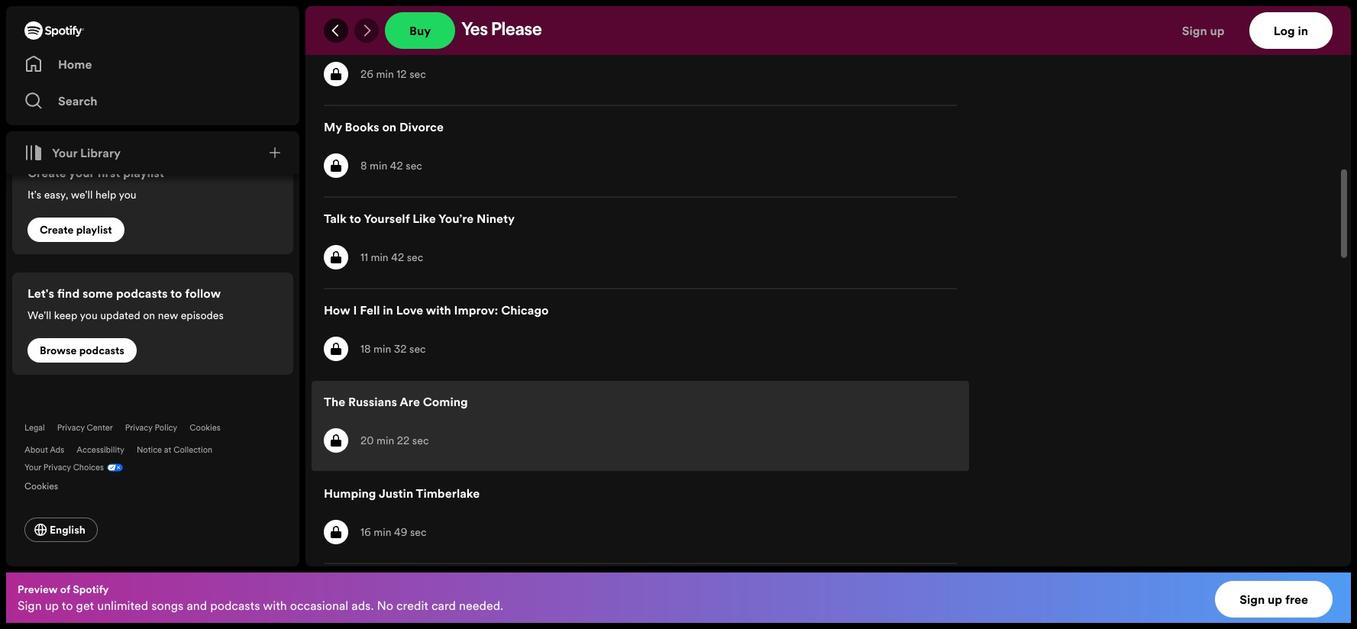 Task type: describe. For each thing, give the bounding box(es) containing it.
legal
[[24, 423, 45, 434]]

sign up button
[[1177, 12, 1250, 49]]

fell
[[360, 302, 380, 319]]

about ads
[[24, 445, 64, 456]]

privacy center
[[57, 423, 113, 434]]

sign up free button
[[1216, 582, 1334, 618]]

about
[[24, 445, 48, 456]]

library
[[80, 144, 121, 161]]

create playlist button
[[28, 218, 124, 242]]

spotify
[[73, 582, 109, 598]]

you're
[[439, 210, 474, 227]]

to inside preview of spotify sign up to get unlimited songs and podcasts with occasional ads. no credit card needed.
[[62, 598, 73, 614]]

it's
[[28, 187, 41, 203]]

easy,
[[44, 187, 68, 203]]

coming
[[423, 394, 468, 410]]

sign inside preview of spotify sign up to get unlimited songs and podcasts with occasional ads. no credit card needed.
[[18, 598, 42, 614]]

choices
[[73, 462, 104, 474]]

up for sign up free
[[1269, 591, 1283, 608]]

sec for yourself
[[407, 250, 424, 265]]

ads
[[50, 445, 64, 456]]

no
[[377, 598, 393, 614]]

are
[[400, 394, 420, 410]]

yes
[[462, 21, 488, 40]]

up for sign up
[[1211, 22, 1225, 39]]

preview of spotify sign up to get unlimited songs and podcasts with occasional ads. no credit card needed.
[[18, 582, 504, 614]]

in inside button
[[1299, 22, 1309, 39]]

buy
[[410, 22, 431, 39]]

we'll
[[28, 308, 51, 323]]

sec for on
[[406, 158, 422, 173]]

love
[[396, 302, 424, 319]]

privacy down the ads at the left
[[43, 462, 71, 474]]

ads.
[[352, 598, 374, 614]]

home link
[[24, 49, 281, 79]]

browse
[[40, 343, 77, 358]]

humping justin timberlake
[[324, 485, 480, 502]]

card
[[432, 598, 456, 614]]

sign for sign up free
[[1240, 591, 1266, 608]]

legal link
[[24, 423, 45, 434]]

create for playlist
[[40, 222, 74, 238]]

notice
[[137, 445, 162, 456]]

log in
[[1274, 22, 1309, 39]]

new
[[158, 308, 178, 323]]

privacy policy link
[[125, 423, 178, 434]]

20 min 22 sec
[[361, 433, 429, 449]]

let's find some podcasts to follow we'll keep you updated on new episodes
[[28, 285, 224, 323]]

center
[[87, 423, 113, 434]]

episodes
[[181, 308, 224, 323]]

sec for timberlake
[[410, 525, 427, 540]]

sign up
[[1183, 22, 1225, 39]]

podcasts inside preview of spotify sign up to get unlimited songs and podcasts with occasional ads. no credit card needed.
[[210, 598, 260, 614]]

your library button
[[18, 138, 127, 168]]

let's
[[28, 285, 54, 302]]

like
[[413, 210, 436, 227]]

some
[[83, 285, 113, 302]]

your library
[[52, 144, 121, 161]]

up inside preview of spotify sign up to get unlimited songs and podcasts with occasional ads. no credit card needed.
[[45, 598, 59, 614]]

playlist inside the create your first playlist it's easy, we'll help you
[[123, 164, 164, 181]]

0 vertical spatial cookies
[[190, 423, 221, 434]]

timberlake
[[416, 485, 480, 502]]

books
[[345, 118, 380, 135]]

justin
[[379, 485, 414, 502]]

min for sorry,
[[376, 66, 394, 82]]

min for justin
[[374, 525, 392, 540]]

how
[[324, 302, 350, 319]]

my
[[324, 118, 342, 135]]

0 horizontal spatial in
[[383, 302, 393, 319]]

search
[[58, 92, 98, 109]]

you for first
[[119, 187, 137, 203]]

go forward image
[[361, 24, 373, 37]]

your for your privacy choices
[[24, 462, 41, 474]]

with inside preview of spotify sign up to get unlimited songs and podcasts with occasional ads. no credit card needed.
[[263, 598, 287, 614]]

18 min 32 sec
[[361, 342, 426, 357]]

log in button
[[1250, 12, 1334, 49]]

min for books
[[370, 158, 388, 173]]

privacy for privacy policy
[[125, 423, 153, 434]]

browse podcasts
[[40, 343, 125, 358]]

find
[[57, 285, 80, 302]]

sec for fell
[[410, 342, 426, 357]]

browse podcasts link
[[28, 339, 137, 363]]

your for your library
[[52, 144, 77, 161]]

sorry
[[398, 27, 429, 44]]

0 horizontal spatial cookies
[[24, 480, 58, 493]]

11
[[361, 250, 368, 265]]

main element
[[6, 6, 300, 567]]

to inside let's find some podcasts to follow we'll keep you updated on new episodes
[[170, 285, 182, 302]]

i
[[353, 302, 357, 319]]

sorry, sorry, sorry
[[324, 27, 429, 44]]

11 min 42 sec
[[361, 250, 424, 265]]

unlimited
[[97, 598, 148, 614]]

sign for sign up
[[1183, 22, 1208, 39]]

credit
[[397, 598, 429, 614]]

first
[[97, 164, 120, 181]]

16 min 49 sec
[[361, 525, 427, 540]]

ninety
[[477, 210, 515, 227]]

create for your
[[28, 164, 66, 181]]

18
[[361, 342, 371, 357]]

create your first playlist it's easy, we'll help you
[[28, 164, 164, 203]]

1 vertical spatial cookies link
[[24, 477, 70, 494]]

0 vertical spatial on
[[382, 118, 397, 135]]



Task type: vqa. For each thing, say whether or not it's contained in the screenshot.
TIMBERLAKE in the bottom left of the page
yes



Task type: locate. For each thing, give the bounding box(es) containing it.
cookies down your privacy choices button in the bottom left of the page
[[24, 480, 58, 493]]

podcasts down the updated
[[79, 343, 125, 358]]

42 right '8'
[[390, 158, 403, 173]]

keep
[[54, 308, 77, 323]]

with right the love
[[426, 302, 452, 319]]

in right log
[[1299, 22, 1309, 39]]

you inside the create your first playlist it's easy, we'll help you
[[119, 187, 137, 203]]

49
[[394, 525, 408, 540]]

talk to yourself like you're ninety
[[324, 210, 515, 227]]

playlist
[[123, 164, 164, 181], [76, 222, 112, 238]]

improv:
[[454, 302, 499, 319]]

preview
[[18, 582, 58, 598]]

on right books
[[382, 118, 397, 135]]

create playlist
[[40, 222, 112, 238]]

sign
[[1183, 22, 1208, 39], [1240, 591, 1266, 608], [18, 598, 42, 614]]

2 vertical spatial to
[[62, 598, 73, 614]]

podcasts right 'and'
[[210, 598, 260, 614]]

buy button
[[385, 12, 456, 49]]

help
[[96, 187, 116, 203]]

privacy up the ads at the left
[[57, 423, 85, 434]]

your down about
[[24, 462, 41, 474]]

0 vertical spatial create
[[28, 164, 66, 181]]

in right fell
[[383, 302, 393, 319]]

1 horizontal spatial cookies link
[[190, 423, 221, 434]]

sec down divorce
[[406, 158, 422, 173]]

you inside let's find some podcasts to follow we'll keep you updated on new episodes
[[80, 308, 98, 323]]

0 vertical spatial in
[[1299, 22, 1309, 39]]

0 vertical spatial 42
[[390, 158, 403, 173]]

min left 12
[[376, 66, 394, 82]]

up inside top bar and user menu element
[[1211, 22, 1225, 39]]

8 min 42 sec
[[361, 158, 422, 173]]

the
[[324, 394, 346, 410]]

0 vertical spatial to
[[350, 210, 361, 227]]

1 horizontal spatial sorry,
[[361, 27, 395, 44]]

sorry, left "sorry"
[[361, 27, 395, 44]]

1 vertical spatial cookies
[[24, 480, 58, 493]]

you right "keep"
[[80, 308, 98, 323]]

1 vertical spatial you
[[80, 308, 98, 323]]

0 horizontal spatial sorry,
[[324, 27, 358, 44]]

sec right 49
[[410, 525, 427, 540]]

0 vertical spatial you
[[119, 187, 137, 203]]

sorry, left go forward icon
[[324, 27, 358, 44]]

your
[[69, 164, 94, 181]]

42 right 11
[[391, 250, 404, 265]]

log
[[1274, 22, 1296, 39]]

policy
[[155, 423, 178, 434]]

your up your
[[52, 144, 77, 161]]

please
[[492, 21, 542, 40]]

0 horizontal spatial your
[[24, 462, 41, 474]]

we'll
[[71, 187, 93, 203]]

get
[[76, 598, 94, 614]]

min for to
[[371, 250, 389, 265]]

your
[[52, 144, 77, 161], [24, 462, 41, 474]]

1 horizontal spatial up
[[1211, 22, 1225, 39]]

the russians are coming
[[324, 394, 468, 410]]

0 horizontal spatial cookies link
[[24, 477, 70, 494]]

1 sorry, from the left
[[324, 27, 358, 44]]

russians
[[348, 394, 397, 410]]

1 vertical spatial 42
[[391, 250, 404, 265]]

on
[[382, 118, 397, 135], [143, 308, 155, 323]]

sign inside top bar and user menu element
[[1183, 22, 1208, 39]]

playlist inside button
[[76, 222, 112, 238]]

2 horizontal spatial up
[[1269, 591, 1283, 608]]

min for i
[[374, 342, 391, 357]]

1 vertical spatial create
[[40, 222, 74, 238]]

yes please
[[462, 21, 542, 40]]

create inside the create your first playlist it's easy, we'll help you
[[28, 164, 66, 181]]

cookies link up collection
[[190, 423, 221, 434]]

my books on divorce
[[324, 118, 444, 135]]

min for russians
[[377, 433, 395, 449]]

sorry,
[[324, 27, 358, 44], [361, 27, 395, 44]]

go back image
[[330, 24, 342, 37]]

notice at collection
[[137, 445, 213, 456]]

sign up free
[[1240, 591, 1309, 608]]

1 vertical spatial in
[[383, 302, 393, 319]]

playlist down the help
[[76, 222, 112, 238]]

accessibility
[[77, 445, 125, 456]]

up left log
[[1211, 22, 1225, 39]]

1 vertical spatial podcasts
[[79, 343, 125, 358]]

needed.
[[459, 598, 504, 614]]

1 horizontal spatial you
[[119, 187, 137, 203]]

1 horizontal spatial to
[[170, 285, 182, 302]]

you
[[119, 187, 137, 203], [80, 308, 98, 323]]

talk
[[324, 210, 347, 227]]

12
[[397, 66, 407, 82]]

with
[[426, 302, 452, 319], [263, 598, 287, 614]]

up
[[1211, 22, 1225, 39], [1269, 591, 1283, 608], [45, 598, 59, 614]]

2 horizontal spatial sign
[[1240, 591, 1266, 608]]

0 horizontal spatial you
[[80, 308, 98, 323]]

podcasts up the updated
[[116, 285, 168, 302]]

sec down the "talk to yourself like you're ninety"
[[407, 250, 424, 265]]

2 sorry, from the left
[[361, 27, 395, 44]]

your privacy choices button
[[24, 462, 104, 474]]

your privacy choices
[[24, 462, 104, 474]]

1 horizontal spatial in
[[1299, 22, 1309, 39]]

at
[[164, 445, 171, 456]]

to
[[350, 210, 361, 227], [170, 285, 182, 302], [62, 598, 73, 614]]

42 for on
[[390, 158, 403, 173]]

divorce
[[400, 118, 444, 135]]

sec right 12
[[410, 66, 426, 82]]

search link
[[24, 86, 281, 116]]

1 horizontal spatial playlist
[[123, 164, 164, 181]]

sec
[[410, 66, 426, 82], [406, 158, 422, 173], [407, 250, 424, 265], [410, 342, 426, 357], [413, 433, 429, 449], [410, 525, 427, 540]]

spotify image
[[24, 21, 84, 40]]

updated
[[100, 308, 140, 323]]

8
[[361, 158, 367, 173]]

create up easy, on the top left
[[28, 164, 66, 181]]

up left of
[[45, 598, 59, 614]]

16
[[361, 525, 371, 540]]

0 horizontal spatial to
[[62, 598, 73, 614]]

podcasts inside let's find some podcasts to follow we'll keep you updated on new episodes
[[116, 285, 168, 302]]

sec right 32
[[410, 342, 426, 357]]

you for some
[[80, 308, 98, 323]]

0 vertical spatial with
[[426, 302, 452, 319]]

0 horizontal spatial playlist
[[76, 222, 112, 238]]

1 vertical spatial with
[[263, 598, 287, 614]]

privacy up 'notice'
[[125, 423, 153, 434]]

accessibility link
[[77, 445, 125, 456]]

2 vertical spatial podcasts
[[210, 598, 260, 614]]

your inside button
[[52, 144, 77, 161]]

free
[[1286, 591, 1309, 608]]

0 horizontal spatial on
[[143, 308, 155, 323]]

with left occasional
[[263, 598, 287, 614]]

sec right 22
[[413, 433, 429, 449]]

32
[[394, 342, 407, 357]]

top bar and user menu element
[[306, 6, 1352, 55]]

notice at collection link
[[137, 445, 213, 456]]

min right '8'
[[370, 158, 388, 173]]

to up new
[[170, 285, 182, 302]]

privacy for privacy center
[[57, 423, 85, 434]]

26
[[361, 66, 374, 82]]

0 vertical spatial your
[[52, 144, 77, 161]]

0 horizontal spatial with
[[263, 598, 287, 614]]

42 for yourself
[[391, 250, 404, 265]]

cookies up collection
[[190, 423, 221, 434]]

california consumer privacy act (ccpa) opt-out icon image
[[104, 462, 123, 477]]

to right talk at the left top
[[350, 210, 361, 227]]

1 horizontal spatial on
[[382, 118, 397, 135]]

privacy
[[57, 423, 85, 434], [125, 423, 153, 434], [43, 462, 71, 474]]

1 vertical spatial to
[[170, 285, 182, 302]]

1 vertical spatial playlist
[[76, 222, 112, 238]]

up left free on the right of the page
[[1269, 591, 1283, 608]]

min right 11
[[371, 250, 389, 265]]

min left 22
[[377, 433, 395, 449]]

20
[[361, 433, 374, 449]]

create down easy, on the top left
[[40, 222, 74, 238]]

and
[[187, 598, 207, 614]]

on left new
[[143, 308, 155, 323]]

cookies link down your privacy choices button in the bottom left of the page
[[24, 477, 70, 494]]

of
[[60, 582, 70, 598]]

1 horizontal spatial with
[[426, 302, 452, 319]]

you right the help
[[119, 187, 137, 203]]

0 horizontal spatial sign
[[18, 598, 42, 614]]

on inside let's find some podcasts to follow we'll keep you updated on new episodes
[[143, 308, 155, 323]]

0 vertical spatial podcasts
[[116, 285, 168, 302]]

podcasts
[[116, 285, 168, 302], [79, 343, 125, 358], [210, 598, 260, 614]]

in
[[1299, 22, 1309, 39], [383, 302, 393, 319]]

min right 18
[[374, 342, 391, 357]]

0 horizontal spatial up
[[45, 598, 59, 614]]

occasional
[[290, 598, 349, 614]]

0 vertical spatial cookies link
[[190, 423, 221, 434]]

english button
[[24, 518, 98, 543]]

sec for are
[[413, 433, 429, 449]]

cookies link
[[190, 423, 221, 434], [24, 477, 70, 494]]

1 horizontal spatial your
[[52, 144, 77, 161]]

about ads link
[[24, 445, 64, 456]]

1 horizontal spatial cookies
[[190, 423, 221, 434]]

create inside button
[[40, 222, 74, 238]]

podcasts inside "link"
[[79, 343, 125, 358]]

follow
[[185, 285, 221, 302]]

0 vertical spatial playlist
[[123, 164, 164, 181]]

1 horizontal spatial sign
[[1183, 22, 1208, 39]]

1 vertical spatial on
[[143, 308, 155, 323]]

sec for sorry
[[410, 66, 426, 82]]

to left get
[[62, 598, 73, 614]]

how i fell in love with improv: chicago
[[324, 302, 549, 319]]

playlist right first
[[123, 164, 164, 181]]

22
[[397, 433, 410, 449]]

min right 16
[[374, 525, 392, 540]]

yourself
[[364, 210, 410, 227]]

1 vertical spatial your
[[24, 462, 41, 474]]

2 horizontal spatial to
[[350, 210, 361, 227]]

chicago
[[501, 302, 549, 319]]



